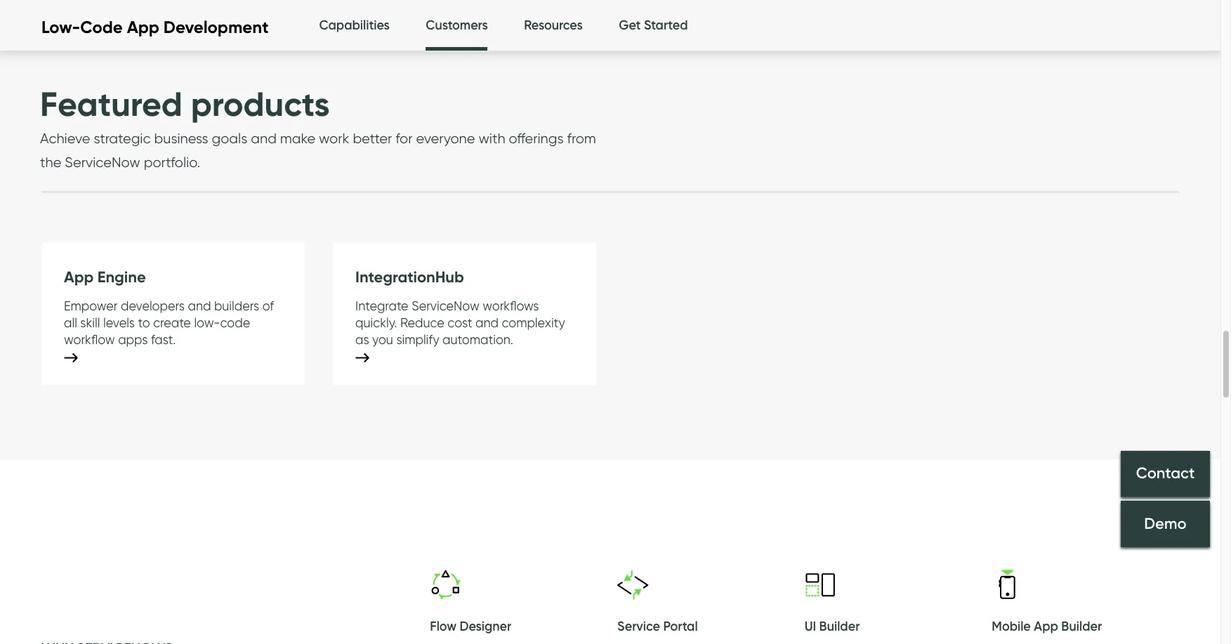 Task type: locate. For each thing, give the bounding box(es) containing it.
customers link
[[426, 0, 488, 55]]

1 vertical spatial app
[[64, 267, 94, 286]]

mobile app builder link
[[993, 570, 1180, 644]]

0 horizontal spatial builder
[[820, 619, 860, 635]]

servicenow down strategic
[[65, 154, 140, 170]]

app engine
[[64, 267, 146, 286]]

1 vertical spatial and
[[188, 299, 211, 313]]

goals
[[212, 130, 248, 147]]

flow
[[430, 619, 457, 635]]

1 horizontal spatial app
[[127, 17, 159, 37]]

0 vertical spatial servicenow
[[65, 154, 140, 170]]

workflows
[[483, 299, 539, 313]]

empower
[[64, 299, 118, 313]]

and up automation.
[[476, 316, 499, 330]]

simplify
[[397, 332, 440, 347]]

better
[[353, 130, 392, 147]]

products
[[191, 83, 330, 125]]

for
[[396, 130, 413, 147]]

contact
[[1137, 464, 1196, 483]]

customers
[[426, 18, 488, 33]]

everyone
[[416, 130, 475, 147]]

of
[[263, 299, 274, 313]]

2 vertical spatial app
[[1035, 619, 1059, 635]]

0 vertical spatial app
[[127, 17, 159, 37]]

1 horizontal spatial builder
[[1062, 619, 1103, 635]]

designer
[[460, 619, 512, 635]]

1 builder from the left
[[820, 619, 860, 635]]

service portal
[[618, 619, 698, 635]]

and up low-
[[188, 299, 211, 313]]

2 horizontal spatial app
[[1035, 619, 1059, 635]]

app right mobile
[[1035, 619, 1059, 635]]

0 horizontal spatial and
[[188, 299, 211, 313]]

as
[[356, 332, 369, 347]]

reduce
[[401, 316, 445, 330]]

2 horizontal spatial and
[[476, 316, 499, 330]]

low-
[[41, 17, 80, 37]]

and inside integrate servicenow workflows quickly. reduce cost and complexity as you simplify automation.
[[476, 316, 499, 330]]

from
[[568, 130, 596, 147]]

0 horizontal spatial app
[[64, 267, 94, 286]]

complexity
[[502, 316, 566, 330]]

and left make
[[251, 130, 277, 147]]

2 vertical spatial and
[[476, 316, 499, 330]]

builders
[[214, 299, 259, 313]]

1 horizontal spatial servicenow
[[412, 299, 480, 313]]

engine
[[97, 267, 146, 286]]

1 horizontal spatial and
[[251, 130, 277, 147]]

capabilities
[[319, 18, 390, 33]]

integrate
[[356, 299, 409, 313]]

and inside featured products achieve strategic business goals and make work better for everyone with offerings from the servicenow portfolio.
[[251, 130, 277, 147]]

code
[[80, 17, 123, 37]]

and
[[251, 130, 277, 147], [188, 299, 211, 313], [476, 316, 499, 330]]

apps
[[118, 332, 148, 347]]

app right code
[[127, 17, 159, 37]]

featured
[[40, 83, 183, 125]]

and inside the empower developers and builders of all skill levels to create low-code workflow apps fast.
[[188, 299, 211, 313]]

capabilities link
[[319, 0, 390, 51]]

app
[[127, 17, 159, 37], [64, 267, 94, 286], [1035, 619, 1059, 635]]

get started
[[619, 18, 688, 33]]

1 vertical spatial servicenow
[[412, 299, 480, 313]]

servicenow
[[65, 154, 140, 170], [412, 299, 480, 313]]

offerings
[[509, 130, 564, 147]]

achieve
[[40, 130, 90, 147]]

development​
[[164, 17, 269, 37]]

you
[[373, 332, 393, 347]]

automation.
[[443, 332, 514, 347]]

builder
[[820, 619, 860, 635], [1062, 619, 1103, 635]]

servicenow up cost
[[412, 299, 480, 313]]

0 horizontal spatial servicenow
[[65, 154, 140, 170]]

cost
[[448, 316, 473, 330]]

2 builder from the left
[[1062, 619, 1103, 635]]

app inside mobile app builder "link"
[[1035, 619, 1059, 635]]

servicenow inside integrate servicenow workflows quickly. reduce cost and complexity as you simplify automation.
[[412, 299, 480, 313]]

get started link
[[619, 0, 688, 51]]

contact link
[[1122, 451, 1211, 497]]

app up empower
[[64, 267, 94, 286]]

flow designer link
[[430, 570, 618, 644]]

0 vertical spatial and
[[251, 130, 277, 147]]



Task type: describe. For each thing, give the bounding box(es) containing it.
ui
[[805, 619, 817, 635]]

and for integrate
[[476, 316, 499, 330]]

to
[[138, 316, 150, 330]]

ui builder icon image
[[805, 570, 837, 601]]

get
[[619, 18, 641, 33]]

integrationhub
[[356, 267, 464, 286]]

resources link
[[524, 0, 583, 51]]

workflow
[[64, 332, 115, 347]]

service portal link
[[618, 570, 805, 644]]

service portal icon image
[[618, 570, 649, 601]]

levels
[[103, 316, 135, 330]]

with
[[479, 130, 506, 147]]

portfolio.
[[144, 154, 200, 170]]

low-
[[194, 316, 220, 330]]

builder inside ui builder link
[[820, 619, 860, 635]]

mobile app builder icon image
[[993, 570, 1024, 601]]

work
[[319, 130, 350, 147]]

mobile app builder
[[993, 619, 1103, 635]]

quickly.
[[356, 316, 397, 330]]

fast.
[[151, 332, 176, 347]]

low-code app development​
[[41, 17, 269, 37]]

service
[[618, 619, 661, 635]]

developers
[[121, 299, 185, 313]]

empower developers and builders of all skill levels to create low-code workflow apps fast.
[[64, 299, 274, 347]]

featured products achieve strategic business goals and make work better for everyone with offerings from the servicenow portfolio.
[[40, 83, 596, 170]]

servicenow inside featured products achieve strategic business goals and make work better for everyone with offerings from the servicenow portfolio.
[[65, 154, 140, 170]]

demo
[[1145, 515, 1187, 534]]

strategic
[[94, 130, 151, 147]]

code
[[220, 316, 250, 330]]

resources
[[524, 18, 583, 33]]

builder inside mobile app builder "link"
[[1062, 619, 1103, 635]]

create
[[153, 316, 191, 330]]

integrate servicenow workflows quickly. reduce cost and complexity as you simplify automation.
[[356, 299, 566, 347]]

make
[[280, 130, 316, 147]]

all
[[64, 316, 77, 330]]

ui builder
[[805, 619, 860, 635]]

mobile
[[993, 619, 1032, 635]]

portal
[[664, 619, 698, 635]]

ui builder link
[[805, 570, 993, 644]]

flow designer
[[430, 619, 512, 635]]

the
[[40, 154, 61, 170]]

business
[[154, 130, 208, 147]]

started
[[644, 18, 688, 33]]

skill
[[80, 316, 100, 330]]

flow designer icon image
[[430, 570, 462, 601]]

and for featured
[[251, 130, 277, 147]]

demo link
[[1122, 501, 1211, 547]]



Task type: vqa. For each thing, say whether or not it's contained in the screenshot.
'Get Support'
no



